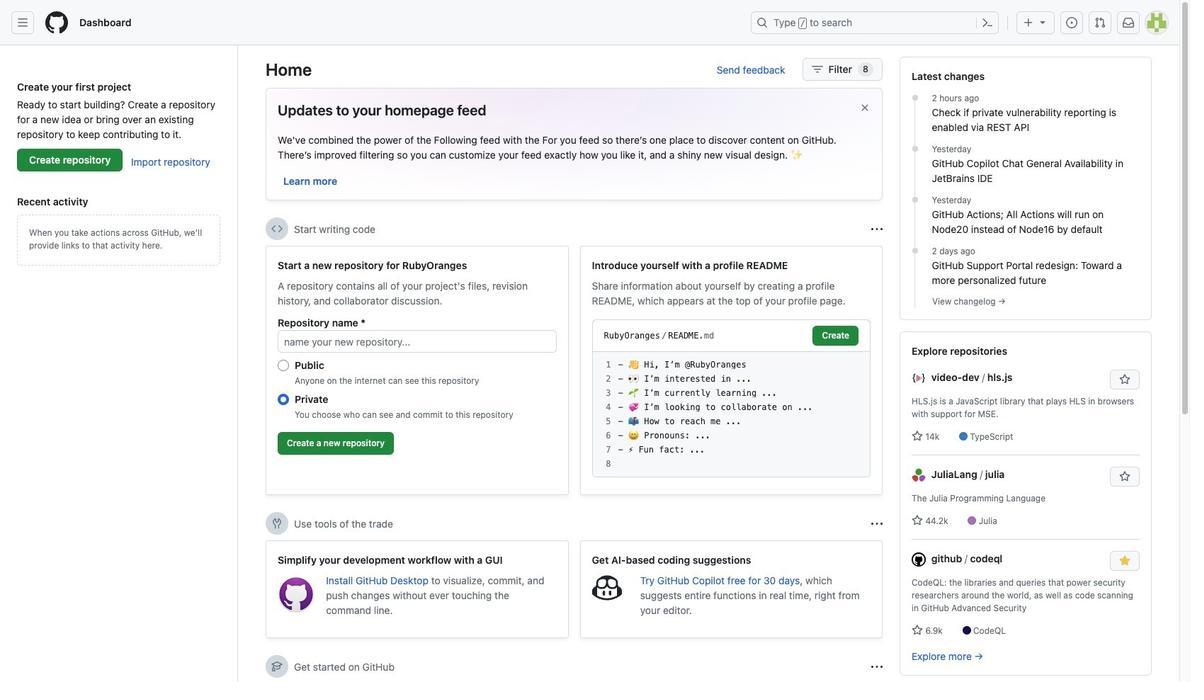 Task type: describe. For each thing, give the bounding box(es) containing it.
star image for @video-dev profile icon
[[912, 431, 923, 442]]

notifications image
[[1123, 17, 1134, 28]]

@video-dev profile image
[[912, 371, 926, 386]]

homepage image
[[45, 11, 68, 34]]

simplify your development workflow with a gui element
[[266, 541, 569, 638]]

unstar this repository image
[[1119, 555, 1131, 567]]

triangle down image
[[1037, 16, 1048, 28]]

star image for "@julialang profile" image in the bottom right of the page
[[912, 515, 923, 526]]

none submit inside introduce yourself with a profile readme element
[[813, 326, 859, 346]]

introduce yourself with a profile readme element
[[580, 246, 883, 495]]

star image for @github profile icon
[[912, 625, 923, 636]]

star this repository image for @video-dev profile icon
[[1119, 374, 1131, 385]]

star this repository image for "@julialang profile" image in the bottom right of the page
[[1119, 471, 1131, 482]]

plus image
[[1023, 17, 1034, 28]]

x image
[[859, 102, 871, 113]]

name your new repository... text field
[[278, 330, 556, 353]]



Task type: vqa. For each thing, say whether or not it's contained in the screenshot.
repo forked icon to the top
no



Task type: locate. For each thing, give the bounding box(es) containing it.
dot fill image
[[909, 92, 921, 103], [909, 143, 921, 154], [909, 245, 921, 256]]

filter image
[[812, 64, 823, 75]]

1 dot fill image from the top
[[909, 92, 921, 103]]

git pull request image
[[1094, 17, 1106, 28]]

None submit
[[813, 326, 859, 346]]

star this repository image
[[1119, 374, 1131, 385], [1119, 471, 1131, 482]]

explore element
[[900, 57, 1152, 682]]

why am i seeing this? image for code image
[[871, 224, 883, 235]]

1 vertical spatial dot fill image
[[909, 143, 921, 154]]

none radio inside start a new repository element
[[278, 394, 289, 405]]

star image up @github profile icon
[[912, 515, 923, 526]]

star image down @github profile icon
[[912, 625, 923, 636]]

start a new repository element
[[266, 246, 569, 495]]

3 star image from the top
[[912, 625, 923, 636]]

@julialang profile image
[[912, 468, 926, 483]]

dot fill image up dot fill image
[[909, 143, 921, 154]]

dot fill image
[[909, 194, 921, 205]]

0 vertical spatial dot fill image
[[909, 92, 921, 103]]

2 vertical spatial star image
[[912, 625, 923, 636]]

none radio inside start a new repository element
[[278, 360, 289, 371]]

mortar board image
[[271, 661, 283, 672]]

None radio
[[278, 360, 289, 371]]

star image up "@julialang profile" image in the bottom right of the page
[[912, 431, 923, 442]]

0 vertical spatial why am i seeing this? image
[[871, 224, 883, 235]]

2 star this repository image from the top
[[1119, 471, 1131, 482]]

command palette image
[[982, 17, 993, 28]]

1 star this repository image from the top
[[1119, 374, 1131, 385]]

0 vertical spatial star image
[[912, 431, 923, 442]]

why am i seeing this? image for mortar board image
[[871, 661, 883, 673]]

0 vertical spatial star this repository image
[[1119, 374, 1131, 385]]

1 why am i seeing this? image from the top
[[871, 224, 883, 235]]

@github profile image
[[912, 553, 926, 567]]

github desktop image
[[278, 576, 315, 613]]

3 dot fill image from the top
[[909, 245, 921, 256]]

star image
[[912, 431, 923, 442], [912, 515, 923, 526], [912, 625, 923, 636]]

1 vertical spatial star image
[[912, 515, 923, 526]]

1 vertical spatial why am i seeing this? image
[[871, 661, 883, 673]]

dot fill image right x icon
[[909, 92, 921, 103]]

2 vertical spatial dot fill image
[[909, 245, 921, 256]]

2 dot fill image from the top
[[909, 143, 921, 154]]

1 star image from the top
[[912, 431, 923, 442]]

tools image
[[271, 518, 283, 529]]

why am i seeing this? image
[[871, 224, 883, 235], [871, 661, 883, 673]]

code image
[[271, 223, 283, 234]]

why am i seeing this? image
[[871, 518, 883, 530]]

1 vertical spatial star this repository image
[[1119, 471, 1131, 482]]

dot fill image down dot fill image
[[909, 245, 921, 256]]

issue opened image
[[1066, 17, 1077, 28]]

explore repositories navigation
[[900, 332, 1152, 676]]

2 star image from the top
[[912, 515, 923, 526]]

get ai-based coding suggestions element
[[580, 541, 883, 638]]

2 why am i seeing this? image from the top
[[871, 661, 883, 673]]

None radio
[[278, 394, 289, 405]]



